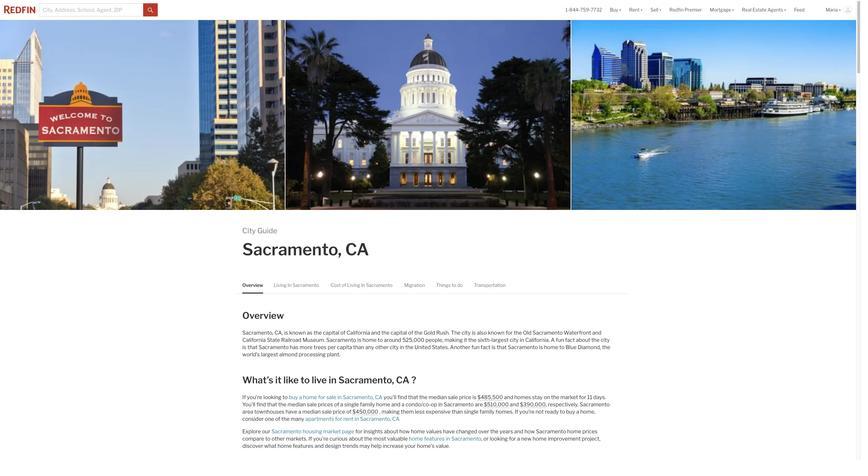 Task type: locate. For each thing, give the bounding box(es) containing it.
2 horizontal spatial about
[[576, 337, 590, 343]]

median up op
[[429, 395, 447, 401]]

them
[[401, 409, 414, 415]]

the right 'over'
[[490, 429, 499, 435]]

0 horizontal spatial about
[[349, 436, 363, 442]]

in
[[520, 337, 524, 343], [400, 344, 404, 351], [329, 375, 337, 386], [337, 395, 342, 401], [438, 402, 443, 408], [355, 416, 359, 423], [446, 436, 450, 442]]

1 horizontal spatial making
[[445, 337, 463, 343]]

than inside sacramento, ca, is known as the capital of california and the capital of the gold rush. the city is also known for the old sacramento waterfront and california state railroad museum. sacramento is home to around 525,000 people, making it the sixth-largest city in california. a fun fact about the city is that sacramento has more trees per capita than any other city in the united states. another fun fact is that sacramento is home to blue diamond, the world's largest almond processing plant.
[[353, 344, 364, 351]]

sacramento, up state
[[242, 330, 273, 336]]

if down housing
[[309, 436, 312, 442]]

about down waterfront
[[576, 337, 590, 343]]

1 horizontal spatial about
[[384, 429, 398, 435]]

of inside and homes stay on the market for 11 days. you'll find that the median sale prices of        a single family home and a condo/co-op in sacramento are
[[334, 402, 339, 408]]

1 horizontal spatial largest
[[491, 337, 509, 343]]

california.
[[525, 337, 550, 343]]

things to do link
[[436, 277, 463, 294]]

for inside 'for insights about how home values have changed over              the years and how sacramento home prices compare to other markets.'
[[355, 429, 362, 435]]

1 vertical spatial about
[[384, 429, 398, 435]]

1 capital from the left
[[323, 330, 339, 336]]

overview
[[242, 282, 263, 288], [242, 310, 284, 321]]

to
[[452, 282, 456, 288], [378, 337, 383, 343], [559, 344, 564, 351], [301, 375, 310, 386], [283, 395, 288, 401], [560, 409, 565, 415], [265, 436, 270, 442]]

buy down like
[[289, 395, 298, 401]]

of right "one"
[[275, 416, 280, 423]]

to inside 'for insights about how home values have changed over              the years and how sacramento home prices compare to other markets.'
[[265, 436, 270, 442]]

home down markets.
[[278, 443, 292, 450]]

1 vertical spatial single
[[464, 409, 479, 415]]

1 horizontal spatial buy
[[566, 409, 575, 415]]

fact down "sixth-"
[[481, 344, 490, 351]]

known up railroad
[[289, 330, 306, 336]]

redfin premier
[[669, 7, 702, 13]]

cost of living in sacramento link
[[331, 277, 392, 294]]

homes
[[514, 395, 531, 401]]

many
[[291, 416, 304, 423]]

the up diamond,
[[591, 337, 600, 343]]

increase
[[383, 443, 404, 450]]

1 living from the left
[[274, 282, 287, 288]]

have right values
[[443, 429, 455, 435]]

1 vertical spatial you're
[[313, 436, 328, 442]]

0 vertical spatial fun
[[556, 337, 564, 343]]

apartments for rent in sacramento, ca link
[[305, 416, 400, 423]]

▾ for sell ▾
[[659, 7, 662, 13]]

0 vertical spatial overview
[[242, 282, 263, 288]]

1 vertical spatial prices
[[582, 429, 597, 435]]

of inside sacramento area townhouses have a median sale price of
[[346, 409, 351, 415]]

5 ▾ from the left
[[784, 7, 786, 13]]

0 vertical spatial median
[[429, 395, 447, 401]]

prices for sale
[[318, 402, 333, 408]]

median inside and homes stay on the market for 11 days. you'll find that the median sale prices of        a single family home and a condo/co-op in sacramento are
[[288, 402, 306, 408]]

6 ▾ from the left
[[839, 7, 841, 13]]

live
[[312, 375, 327, 386]]

▾ right 'maria'
[[839, 7, 841, 13]]

0 horizontal spatial you're
[[247, 395, 262, 401]]

a
[[299, 395, 302, 401], [340, 402, 343, 408], [402, 402, 404, 408], [298, 409, 301, 415], [576, 409, 579, 415], [517, 436, 520, 442]]

home up improvement at the bottom right of the page
[[567, 429, 581, 435]]

what's it like to live in sacramento, ca ?
[[242, 375, 416, 386]]

prices inside and homes stay on the market for 11 days. you'll find that the median sale prices of        a single family home and a condo/co-op in sacramento are
[[318, 402, 333, 408]]

0 vertical spatial about
[[576, 337, 590, 343]]

0 vertical spatial than
[[353, 344, 364, 351]]

1 vertical spatial market
[[323, 429, 341, 435]]

0 vertical spatial single
[[344, 402, 359, 408]]

0 horizontal spatial living
[[274, 282, 287, 288]]

0 vertical spatial it
[[464, 337, 467, 343]]

1 vertical spatial california
[[242, 337, 266, 343]]

find right you'll
[[398, 395, 407, 401]]

759-
[[580, 7, 591, 13]]

of inside if you're not ready to buy a home, consider one of the many
[[275, 416, 280, 423]]

it up another at right
[[464, 337, 467, 343]]

cost
[[331, 282, 341, 288]]

, down on
[[546, 402, 547, 408]]

buy ▾ button
[[610, 0, 621, 20]]

▾ inside buy ▾ dropdown button
[[619, 7, 621, 13]]

sale
[[326, 395, 336, 401], [448, 395, 458, 401], [307, 402, 317, 408], [322, 409, 332, 415]]

1-
[[565, 7, 569, 13]]

prices down buy a home for sale in sacramento, ca "link"
[[318, 402, 333, 408]]

, or looking for a new home improvement project, discover what home features and design trends may help increase your home's value.
[[242, 436, 600, 450]]

0 horizontal spatial buy
[[289, 395, 298, 401]]

$450,000 , making them less expensive        than single family homes.
[[353, 409, 514, 415]]

0 vertical spatial buy
[[289, 395, 298, 401]]

, left or
[[481, 436, 482, 442]]

for down years at bottom
[[509, 436, 516, 442]]

for
[[506, 330, 513, 336], [318, 395, 325, 401], [579, 395, 586, 401], [335, 416, 342, 423], [355, 429, 362, 435], [509, 436, 516, 442]]

and left design
[[315, 443, 324, 450]]

2 vertical spatial median
[[302, 409, 321, 415]]

looking inside ', or looking for a new home improvement project, discover what home features and design trends may help increase your home's value.'
[[490, 436, 508, 442]]

2 ▾ from the left
[[641, 7, 643, 13]]

2 vertical spatial if
[[309, 436, 312, 442]]

maria
[[826, 7, 838, 13]]

2 in from the left
[[361, 282, 365, 288]]

and
[[371, 330, 380, 336], [592, 330, 601, 336], [504, 395, 513, 401], [391, 402, 400, 408], [510, 402, 519, 408], [514, 429, 523, 435], [315, 443, 324, 450]]

you're down housing
[[313, 436, 328, 442]]

the right as
[[314, 330, 322, 336]]

any
[[365, 344, 374, 351]]

in right op
[[438, 402, 443, 408]]

city right the
[[462, 330, 471, 336]]

1 vertical spatial have
[[443, 429, 455, 435]]

how up new
[[524, 429, 535, 435]]

1 horizontal spatial living
[[347, 282, 360, 288]]

0 vertical spatial find
[[398, 395, 407, 401]]

0 horizontal spatial than
[[353, 344, 364, 351]]

▾
[[619, 7, 621, 13], [641, 7, 643, 13], [659, 7, 662, 13], [732, 7, 734, 13], [784, 7, 786, 13], [839, 7, 841, 13]]

1 vertical spatial family
[[480, 409, 495, 415]]

1 vertical spatial price
[[333, 409, 345, 415]]

▾ inside sell ▾ dropdown button
[[659, 7, 662, 13]]

making
[[445, 337, 463, 343], [382, 409, 400, 415]]

you're up you'll
[[247, 395, 262, 401]]

living right the cost
[[347, 282, 360, 288]]

a inside sacramento area townhouses have a median sale price of
[[298, 409, 301, 415]]

0 vertical spatial largest
[[491, 337, 509, 343]]

2 horizontal spatial ,
[[546, 402, 547, 408]]

2 capital from the left
[[391, 330, 407, 336]]

0 vertical spatial family
[[360, 402, 375, 408]]

1 horizontal spatial california
[[347, 330, 370, 336]]

of up capita on the bottom of the page
[[340, 330, 345, 336]]

less
[[415, 409, 425, 415]]

fun
[[556, 337, 564, 343], [471, 344, 480, 351]]

0 vertical spatial other
[[375, 344, 389, 351]]

0 vertical spatial if
[[242, 395, 246, 401]]

1 horizontal spatial market
[[560, 395, 578, 401]]

0 horizontal spatial looking
[[263, 395, 281, 401]]

more
[[300, 344, 313, 351]]

1 horizontal spatial looking
[[490, 436, 508, 442]]

0 horizontal spatial how
[[399, 429, 410, 435]]

curious
[[330, 436, 348, 442]]

making inside sacramento, ca, is known as the capital of california and the capital of the gold rush. the city is also known for the old sacramento waterfront and california state railroad museum. sacramento is home to around 525,000 people, making it the sixth-largest city in california. a fun fact about the city is that sacramento has more trees per capita than any other city in the united states. another fun fact is that sacramento is home to blue diamond, the world's largest almond processing plant.
[[445, 337, 463, 343]]

the up the townhouses
[[278, 402, 286, 408]]

if inside if you're not ready to buy a home, consider one of the many
[[515, 409, 518, 415]]

1 horizontal spatial prices
[[582, 429, 597, 435]]

explore
[[242, 429, 261, 435]]

the left "sixth-"
[[468, 337, 476, 343]]

is
[[284, 330, 288, 336], [472, 330, 476, 336], [357, 337, 361, 343], [242, 344, 246, 351], [492, 344, 496, 351], [539, 344, 543, 351], [472, 395, 476, 401]]

capital up the around
[[391, 330, 407, 336]]

for left rent
[[335, 416, 342, 423]]

0 horizontal spatial features
[[293, 443, 313, 450]]

condo/co-
[[406, 402, 431, 408]]

1 horizontal spatial known
[[488, 330, 504, 336]]

1 horizontal spatial if
[[309, 436, 312, 442]]

0 horizontal spatial in
[[288, 282, 292, 288]]

sacramento,
[[242, 240, 342, 260], [242, 330, 273, 336], [338, 375, 394, 386], [343, 395, 374, 401], [360, 416, 391, 423]]

▾ right mortgage at the right top of the page
[[732, 7, 734, 13]]

1 horizontal spatial single
[[464, 409, 479, 415]]

new
[[521, 436, 532, 442]]

home
[[362, 337, 377, 343], [544, 344, 558, 351], [303, 395, 317, 401], [376, 402, 390, 408], [411, 429, 425, 435], [567, 429, 581, 435], [409, 436, 423, 442], [533, 436, 547, 442], [278, 443, 292, 450]]

sacramento area townhouses have a median sale price of
[[242, 402, 610, 415]]

0 horizontal spatial other
[[272, 436, 285, 442]]

sacramento, inside sacramento, ca, is known as the capital of california and the capital of the gold rush. the city is also known for the old sacramento waterfront and california state railroad museum. sacramento is home to around 525,000 people, making it the sixth-largest city in california. a fun fact about the city is that sacramento has more trees per capita than any other city in the united states. another fun fact is that sacramento is home to blue diamond, the world's largest almond processing plant.
[[242, 330, 273, 336]]

1 vertical spatial other
[[272, 436, 285, 442]]

processing
[[299, 352, 326, 358]]

and up new
[[514, 429, 523, 435]]

1 vertical spatial features
[[293, 443, 313, 450]]

1 how from the left
[[399, 429, 410, 435]]

0 horizontal spatial have
[[286, 409, 297, 415]]

▾ inside mortgage ▾ dropdown button
[[732, 7, 734, 13]]

1 horizontal spatial how
[[524, 429, 535, 435]]

other up what
[[272, 436, 285, 442]]

than right expensive
[[452, 409, 463, 415]]

home down live
[[303, 395, 317, 401]]

and inside 'for insights about how home values have changed over              the years and how sacramento home prices compare to other markets.'
[[514, 429, 523, 435]]

0 horizontal spatial making
[[382, 409, 400, 415]]

the inside 'for insights about how home values have changed over              the years and how sacramento home prices compare to other markets.'
[[490, 429, 499, 435]]

price left the $485,500
[[459, 395, 471, 401]]

buy ▾
[[610, 7, 621, 13]]

of up 525,000
[[408, 330, 413, 336]]

what
[[264, 443, 276, 450]]

0 horizontal spatial it
[[275, 375, 282, 386]]

for left 11
[[579, 395, 586, 401]]

market up curious
[[323, 429, 341, 435]]

family up $450,000
[[360, 402, 375, 408]]

1 vertical spatial median
[[288, 402, 306, 408]]

1 vertical spatial looking
[[490, 436, 508, 442]]

0 vertical spatial ,
[[546, 402, 547, 408]]

1 horizontal spatial in
[[361, 282, 365, 288]]

for inside and homes stay on the market for 11 days. you'll find that the median sale prices of        a single family home and a condo/co-op in sacramento are
[[579, 395, 586, 401]]

transportation link
[[474, 277, 506, 294]]

the up condo/co-
[[419, 395, 427, 401]]

to down respectively.
[[560, 409, 565, 415]]

1 horizontal spatial features
[[424, 436, 445, 442]]

▾ right rent
[[641, 7, 643, 13]]

,
[[546, 402, 547, 408], [379, 409, 380, 415], [481, 436, 482, 442]]

median
[[429, 395, 447, 401], [288, 402, 306, 408], [302, 409, 321, 415]]

living right overview link at the left
[[274, 282, 287, 288]]

525,000
[[402, 337, 424, 343]]

in down old
[[520, 337, 524, 343]]

home,
[[580, 409, 596, 415]]

if for looking
[[242, 395, 246, 401]]

looking up the townhouses
[[263, 395, 281, 401]]

0 vertical spatial have
[[286, 409, 297, 415]]

it left like
[[275, 375, 282, 386]]

2 vertical spatial about
[[349, 436, 363, 442]]

0 vertical spatial you're
[[247, 395, 262, 401]]

0 horizontal spatial if
[[242, 395, 246, 401]]

1 horizontal spatial family
[[480, 409, 495, 415]]

it
[[464, 337, 467, 343], [275, 375, 282, 386]]

▾ right buy
[[619, 7, 621, 13]]

real estate agents ▾ link
[[742, 0, 786, 20]]

1 horizontal spatial you're
[[313, 436, 328, 442]]

for inside sacramento, ca, is known as the capital of california and the capital of the gold rush. the city is also known for the old sacramento waterfront and california state railroad museum. sacramento is home to around 525,000 people, making it the sixth-largest city in california. a fun fact about the city is that sacramento has more trees per capita than any other city in the united states. another fun fact is that sacramento is home to blue diamond, the world's largest almond processing plant.
[[506, 330, 513, 336]]

0 vertical spatial looking
[[263, 395, 281, 401]]

apartments
[[305, 416, 334, 423]]

1 known from the left
[[289, 330, 306, 336]]

0 horizontal spatial ,
[[379, 409, 380, 415]]

price up rent
[[333, 409, 345, 415]]

and up diamond,
[[592, 330, 601, 336]]

1-844-759-7732 link
[[565, 7, 602, 13]]

0 horizontal spatial known
[[289, 330, 306, 336]]

1 vertical spatial find
[[256, 402, 266, 408]]

price inside sacramento area townhouses have a median sale price of
[[333, 409, 345, 415]]

family
[[360, 402, 375, 408], [480, 409, 495, 415]]

how up valuable
[[399, 429, 410, 435]]

1 horizontal spatial ,
[[481, 436, 482, 442]]

capita
[[337, 344, 352, 351]]

find inside and homes stay on the market for 11 days. you'll find that the median sale prices of        a single family home and a condo/co-op in sacramento are
[[256, 402, 266, 408]]

, right $450,000
[[379, 409, 380, 415]]

a
[[551, 337, 555, 343]]

sacramento
[[293, 282, 319, 288], [366, 282, 392, 288], [533, 330, 563, 336], [326, 337, 356, 343], [259, 344, 289, 351], [508, 344, 538, 351], [444, 402, 474, 408], [580, 402, 610, 408], [271, 429, 302, 435], [536, 429, 566, 435], [451, 436, 481, 442]]

for inside ', or looking for a new home improvement project, discover what home features and design trends may help increase your home's value.'
[[509, 436, 516, 442]]

making down the
[[445, 337, 463, 343]]

1 horizontal spatial than
[[452, 409, 463, 415]]

a inside ', or looking for a new home improvement project, discover what home features and design trends may help increase your home's value.'
[[517, 436, 520, 442]]

1 ▾ from the left
[[619, 7, 621, 13]]

2 living from the left
[[347, 282, 360, 288]]

may
[[360, 443, 370, 450]]

$390,000
[[520, 402, 546, 408]]

4 ▾ from the left
[[732, 7, 734, 13]]

2 horizontal spatial if
[[515, 409, 518, 415]]

for right page
[[355, 429, 362, 435]]

1 horizontal spatial find
[[398, 395, 407, 401]]

1 horizontal spatial it
[[464, 337, 467, 343]]

has
[[290, 344, 298, 351]]

other
[[375, 344, 389, 351], [272, 436, 285, 442]]

prices inside 'for insights about how home values have changed over              the years and how sacramento home prices compare to other markets.'
[[582, 429, 597, 435]]

mortgage ▾ button
[[710, 0, 734, 20]]

fact
[[565, 337, 575, 343], [481, 344, 490, 351]]

that
[[247, 344, 257, 351], [497, 344, 507, 351], [408, 395, 418, 401], [267, 402, 277, 408]]

single
[[344, 402, 359, 408], [464, 409, 479, 415]]

single inside and homes stay on the market for 11 days. you'll find that the median sale prices of        a single family home and a condo/co-op in sacramento are
[[344, 402, 359, 408]]

$485,500
[[478, 395, 503, 401]]

1 horizontal spatial fun
[[556, 337, 564, 343]]

the left old
[[514, 330, 522, 336]]

find up the townhouses
[[256, 402, 266, 408]]

home down a
[[544, 344, 558, 351]]

stay
[[532, 395, 543, 401]]

0 vertical spatial market
[[560, 395, 578, 401]]

1 vertical spatial fun
[[471, 344, 480, 351]]

making down you'll
[[382, 409, 400, 415]]

1 vertical spatial if
[[515, 409, 518, 415]]

1 horizontal spatial have
[[443, 429, 455, 435]]

home up 'your'
[[409, 436, 423, 442]]

1 vertical spatial buy
[[566, 409, 575, 415]]

0 horizontal spatial market
[[323, 429, 341, 435]]

if
[[242, 395, 246, 401], [515, 409, 518, 415], [309, 436, 312, 442]]

1 overview from the top
[[242, 282, 263, 288]]

2 known from the left
[[488, 330, 504, 336]]

1 horizontal spatial capital
[[391, 330, 407, 336]]

city down the around
[[390, 344, 399, 351]]

known up "sixth-"
[[488, 330, 504, 336]]

prices
[[318, 402, 333, 408], [582, 429, 597, 435]]

looking down years at bottom
[[490, 436, 508, 442]]

0 horizontal spatial prices
[[318, 402, 333, 408]]

you're
[[247, 395, 262, 401], [313, 436, 328, 442]]

0 horizontal spatial single
[[344, 402, 359, 408]]

the right diamond,
[[602, 344, 610, 351]]

1 horizontal spatial fact
[[565, 337, 575, 343]]

1 horizontal spatial other
[[375, 344, 389, 351]]

about inside 'for insights about how home values have changed over              the years and how sacramento home prices compare to other markets.'
[[384, 429, 398, 435]]

the right on
[[551, 395, 559, 401]]

to down like
[[283, 395, 288, 401]]

the up 'may'
[[364, 436, 372, 442]]

home down you'll
[[376, 402, 390, 408]]

in right rent
[[355, 416, 359, 423]]

for down live
[[318, 395, 325, 401]]

living inside cost of living in sacramento link
[[347, 282, 360, 288]]

buy down respectively.
[[566, 409, 575, 415]]

the left many
[[281, 416, 290, 423]]

fun right a
[[556, 337, 564, 343]]

features
[[424, 436, 445, 442], [293, 443, 313, 450]]

0 horizontal spatial family
[[360, 402, 375, 408]]

1 vertical spatial overview
[[242, 310, 284, 321]]

features down values
[[424, 436, 445, 442]]

if up you'll
[[242, 395, 246, 401]]

of down buy a home for sale in sacramento, ca "link"
[[334, 402, 339, 408]]

california up any at bottom left
[[347, 330, 370, 336]]

to down our at the bottom of page
[[265, 436, 270, 442]]

single up 'apartments for rent in sacramento, ca' link
[[344, 402, 359, 408]]

homes.
[[496, 409, 514, 415]]

states.
[[432, 344, 449, 351]]

1 vertical spatial fact
[[481, 344, 490, 351]]

city left the california. at bottom
[[510, 337, 519, 343]]

guide
[[257, 227, 277, 235]]

0 horizontal spatial price
[[333, 409, 345, 415]]

3 ▾ from the left
[[659, 7, 662, 13]]

features down markets.
[[293, 443, 313, 450]]

capital up per at the bottom left of page
[[323, 330, 339, 336]]

city guide
[[242, 227, 277, 235]]

▾ inside rent ▾ dropdown button
[[641, 7, 643, 13]]

2 vertical spatial ,
[[481, 436, 482, 442]]

sacramento, ca
[[242, 240, 369, 260]]

in down what's it like to live in sacramento, ca ? at bottom left
[[337, 395, 342, 401]]

0 vertical spatial prices
[[318, 402, 333, 408]]



Task type: describe. For each thing, give the bounding box(es) containing it.
railroad
[[281, 337, 301, 343]]

submit search image
[[148, 7, 153, 13]]

looking for to
[[263, 395, 281, 401]]

1 vertical spatial it
[[275, 375, 282, 386]]

2 overview from the top
[[242, 310, 284, 321]]

compare
[[242, 436, 264, 442]]

redfin premier button
[[666, 0, 706, 20]]

to left the around
[[378, 337, 383, 343]]

rent
[[629, 7, 640, 13]]

state
[[267, 337, 280, 343]]

to inside if you're not ready to buy a home, consider one of the many
[[560, 409, 565, 415]]

trees
[[314, 344, 326, 351]]

explore our sacramento housing market page
[[242, 429, 354, 435]]

▾ for rent ▾
[[641, 7, 643, 13]]

home inside and homes stay on the market for 11 days. you'll find that the median sale prices of        a single family home and a condo/co-op in sacramento are
[[376, 402, 390, 408]]

city up diamond,
[[601, 337, 610, 343]]

almond
[[279, 352, 298, 358]]

1 horizontal spatial price
[[459, 395, 471, 401]]

sell
[[651, 7, 658, 13]]

to left blue
[[559, 344, 564, 351]]

buy ▾ button
[[606, 0, 625, 20]]

and down you'll
[[391, 402, 400, 408]]

features inside ', or looking for a new home improvement project, discover what home features and design trends may help increase your home's value.'
[[293, 443, 313, 450]]

sacramento inside sacramento area townhouses have a median sale price of
[[580, 402, 610, 408]]

transportation
[[474, 282, 506, 288]]

prices for home
[[582, 429, 597, 435]]

rent ▾
[[629, 7, 643, 13]]

sell ▾ button
[[651, 0, 662, 20]]

and up any at bottom left
[[371, 330, 380, 336]]

sale inside sacramento area townhouses have a median sale price of
[[322, 409, 332, 415]]

buy inside if you're not ready to buy a home, consider one of the many
[[566, 409, 575, 415]]

feed button
[[790, 0, 822, 20]]

sacramento inside 'for insights about how home values have changed over              the years and how sacramento home prices compare to other markets.'
[[536, 429, 566, 435]]

plant.
[[327, 352, 340, 358]]

museum.
[[303, 337, 325, 343]]

it inside sacramento, ca, is known as the capital of california and the capital of the gold rush. the city is also known for the old sacramento waterfront and california state railroad museum. sacramento is home to around 525,000 people, making it the sixth-largest city in california. a fun fact about the city is that sacramento has more trees per capita than any other city in the united states. another fun fact is that sacramento is home to blue diamond, the world's largest almond processing plant.
[[464, 337, 467, 343]]

home up any at bottom left
[[362, 337, 377, 343]]

diamond,
[[578, 344, 601, 351]]

help
[[371, 443, 382, 450]]

if for curious
[[309, 436, 312, 442]]

sell ▾ button
[[647, 0, 666, 20]]

1 vertical spatial ,
[[379, 409, 380, 415]]

and down homes
[[510, 402, 519, 408]]

another
[[450, 344, 470, 351]]

rent ▾ button
[[625, 0, 647, 20]]

sacramento, down guide
[[242, 240, 342, 260]]

people,
[[426, 337, 443, 343]]

sacramento, down $450,000
[[360, 416, 391, 423]]

rent ▾ button
[[629, 0, 643, 20]]

ready
[[545, 409, 559, 415]]

$510,000 and $390,000 , respectively.
[[484, 402, 579, 408]]

median inside sacramento area townhouses have a median sale price of
[[302, 409, 321, 415]]

1 vertical spatial than
[[452, 409, 463, 415]]

insights
[[364, 429, 383, 435]]

11
[[587, 395, 592, 401]]

, inside ', or looking for a new home improvement project, discover what home features and design trends may help increase your home's value.'
[[481, 436, 482, 442]]

living in sacramento link
[[274, 277, 319, 294]]

overview link
[[242, 277, 263, 294]]

$510,000
[[484, 402, 509, 408]]

mortgage
[[710, 7, 731, 13]]

home right new
[[533, 436, 547, 442]]

agents
[[768, 7, 783, 13]]

you're
[[519, 409, 534, 415]]

have inside 'for insights about how home values have changed over              the years and how sacramento home prices compare to other markets.'
[[443, 429, 455, 435]]

feed
[[794, 7, 805, 13]]

looking for for
[[490, 436, 508, 442]]

over
[[478, 429, 489, 435]]

also
[[477, 330, 487, 336]]

discover
[[242, 443, 263, 450]]

expensive
[[426, 409, 451, 415]]

your
[[405, 443, 416, 450]]

mortgage ▾ button
[[706, 0, 738, 20]]

other inside sacramento, ca, is known as the capital of california and the capital of the gold rush. the city is also known for the old sacramento waterfront and california state railroad museum. sacramento is home to around 525,000 people, making it the sixth-largest city in california. a fun fact about the city is that sacramento has more trees per capita than any other city in the united states. another fun fact is that sacramento is home to blue diamond, the world's largest almond processing plant.
[[375, 344, 389, 351]]

sacramento, up if you're looking to buy a home for sale in sacramento, ca you'll find that the median sale price is $485,500
[[338, 375, 394, 386]]

mortgage ▾
[[710, 7, 734, 13]]

family inside and homes stay on the market for 11 days. you'll find that the median sale prices of        a single family home and a condo/co-op in sacramento are
[[360, 402, 375, 408]]

value.
[[436, 443, 450, 450]]

0 horizontal spatial fun
[[471, 344, 480, 351]]

to left do
[[452, 282, 456, 288]]

blue
[[566, 344, 577, 351]]

a inside if you're not ready to buy a home, consider one of the many
[[576, 409, 579, 415]]

housing
[[303, 429, 322, 435]]

days.
[[593, 395, 606, 401]]

and homes stay on the market for 11 days. you'll find that the median sale prices of        a single family home and a condo/co-op in sacramento are
[[242, 395, 606, 408]]

sacramento inside and homes stay on the market for 11 days. you'll find that the median sale prices of        a single family home and a condo/co-op in sacramento are
[[444, 402, 474, 408]]

you'll
[[384, 395, 396, 401]]

our
[[262, 429, 270, 435]]

844-
[[569, 7, 580, 13]]

if you're curious about the most valuable home features in sacramento
[[309, 436, 481, 442]]

other inside 'for insights about how home values have changed over              the years and how sacramento home prices compare to other markets.'
[[272, 436, 285, 442]]

▾ for mortgage ▾
[[732, 7, 734, 13]]

what's
[[242, 375, 273, 386]]

living inside living in sacramento link
[[274, 282, 287, 288]]

about inside sacramento, ca, is known as the capital of california and the capital of the gold rush. the city is also known for the old sacramento waterfront and california state railroad museum. sacramento is home to around 525,000 people, making it the sixth-largest city in california. a fun fact about the city is that sacramento has more trees per capita than any other city in the united states. another fun fact is that sacramento is home to blue diamond, the world's largest almond processing plant.
[[576, 337, 590, 343]]

1 vertical spatial making
[[382, 409, 400, 415]]

buy
[[610, 7, 618, 13]]

to left live
[[301, 375, 310, 386]]

in right live
[[329, 375, 337, 386]]

estate
[[753, 7, 767, 13]]

waterfront
[[564, 330, 591, 336]]

0 horizontal spatial california
[[242, 337, 266, 343]]

market inside and homes stay on the market for 11 days. you'll find that the median sale prices of        a single family home and a condo/co-op in sacramento are
[[560, 395, 578, 401]]

real estate agents ▾
[[742, 7, 786, 13]]

living in sacramento
[[274, 282, 319, 288]]

townhouses
[[254, 409, 284, 415]]

0 horizontal spatial fact
[[481, 344, 490, 351]]

have inside sacramento area townhouses have a median sale price of
[[286, 409, 297, 415]]

rent
[[343, 416, 353, 423]]

1 in from the left
[[288, 282, 292, 288]]

$450,000
[[353, 409, 378, 415]]

project,
[[582, 436, 600, 442]]

City, Address, School, Agent, ZIP search field
[[39, 3, 143, 16]]

changed
[[456, 429, 477, 435]]

and inside ', or looking for a new home improvement project, discover what home features and design trends may help increase your home's value.'
[[315, 443, 324, 450]]

the up 525,000
[[414, 330, 423, 336]]

sacramento, up $450,000
[[343, 395, 374, 401]]

▾ for buy ▾
[[619, 7, 621, 13]]

2 how from the left
[[524, 429, 535, 435]]

the inside if you're not ready to buy a home, consider one of the many
[[281, 416, 290, 423]]

the down 525,000
[[405, 344, 413, 351]]

▾ for maria ▾
[[839, 7, 841, 13]]

in inside and homes stay on the market for 11 days. you'll find that the median sale prices of        a single family home and a condo/co-op in sacramento are
[[438, 402, 443, 408]]

years
[[500, 429, 513, 435]]

you're for looking
[[247, 395, 262, 401]]

page
[[342, 429, 354, 435]]

that inside and homes stay on the market for 11 days. you'll find that the median sale prices of        a single family home and a condo/co-op in sacramento are
[[267, 402, 277, 408]]

old
[[523, 330, 532, 336]]

home up ', or looking for a new home improvement project, discover what home features and design trends may help increase your home's value.'
[[411, 429, 425, 435]]

design
[[325, 443, 341, 450]]

sale inside and homes stay on the market for 11 days. you'll find that the median sale prices of        a single family home and a condo/co-op in sacramento are
[[307, 402, 317, 408]]

0 horizontal spatial largest
[[261, 352, 278, 358]]

you're for curious
[[313, 436, 328, 442]]

trends
[[342, 443, 358, 450]]

home's
[[417, 443, 435, 450]]

the
[[451, 330, 461, 336]]

and left homes
[[504, 395, 513, 401]]

▾ inside real estate agents ▾ link
[[784, 7, 786, 13]]

apartments for rent in sacramento, ca
[[305, 416, 400, 423]]

the up the around
[[381, 330, 390, 336]]

not
[[536, 409, 544, 415]]

if you're looking to buy a home for sale in sacramento, ca you'll find that the median sale price is $485,500
[[242, 395, 503, 401]]

of right the cost
[[342, 282, 346, 288]]

sixth-
[[478, 337, 491, 343]]

values
[[426, 429, 442, 435]]

if for not
[[515, 409, 518, 415]]

7732
[[591, 7, 602, 13]]

city
[[242, 227, 256, 235]]

in up 'value.'
[[446, 436, 450, 442]]

0 vertical spatial fact
[[565, 337, 575, 343]]

in down the around
[[400, 344, 404, 351]]

premier
[[685, 7, 702, 13]]

respectively.
[[548, 402, 579, 408]]

per
[[328, 344, 336, 351]]

?
[[411, 375, 416, 386]]

like
[[283, 375, 299, 386]]



Task type: vqa. For each thing, say whether or not it's contained in the screenshot.
5
no



